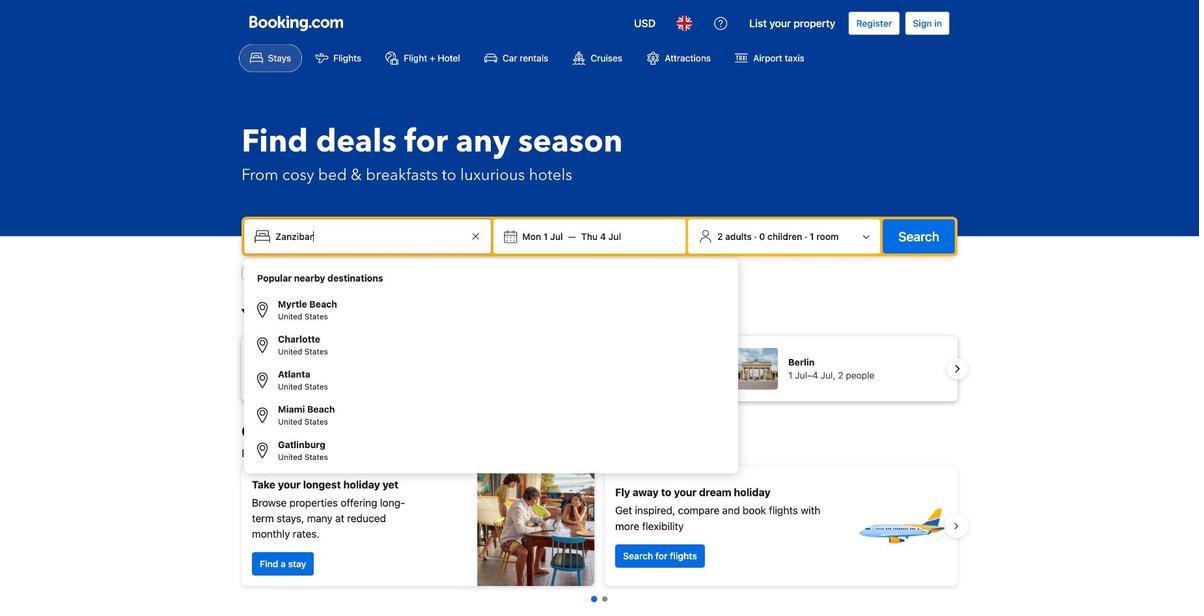 Task type: describe. For each thing, give the bounding box(es) containing it.
Where are you going? field
[[270, 225, 468, 249]]

2 region from the top
[[231, 462, 969, 592]]

1 region from the top
[[231, 332, 969, 407]]

booking.com image
[[250, 16, 343, 31]]



Task type: locate. For each thing, give the bounding box(es) containing it.
0 vertical spatial region
[[231, 332, 969, 407]]

next image
[[950, 362, 966, 377]]

1 vertical spatial region
[[231, 462, 969, 592]]

take your longest holiday yet image
[[477, 467, 595, 587]]

progress bar
[[592, 597, 608, 602]]

fly away to your dream holiday image
[[857, 481, 948, 573]]

group
[[250, 293, 733, 469]]

region
[[231, 332, 969, 407], [231, 462, 969, 592]]

list box
[[250, 264, 733, 469]]



Task type: vqa. For each thing, say whether or not it's contained in the screenshot.
region
yes



